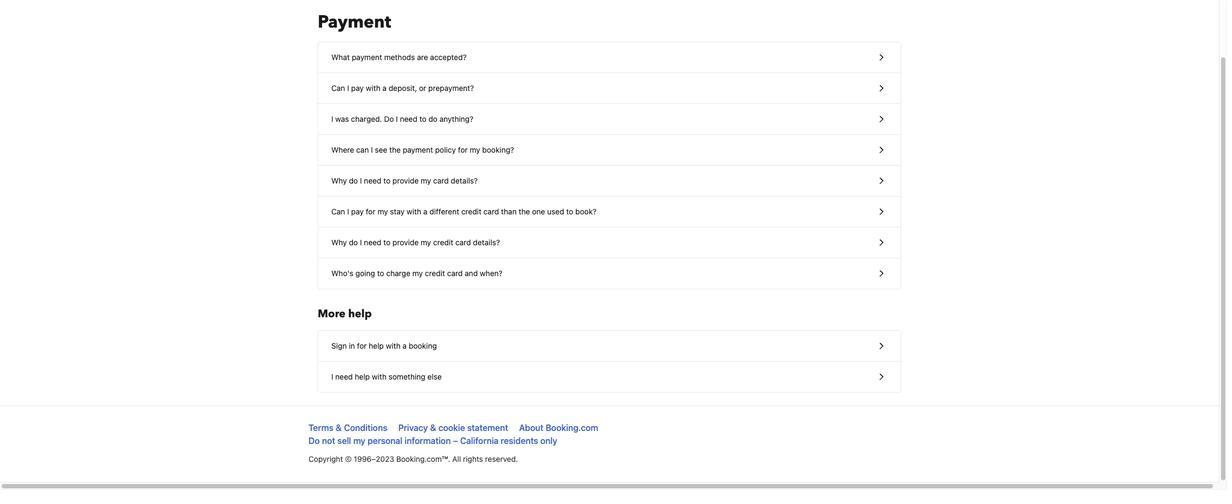 Task type: describe. For each thing, give the bounding box(es) containing it.
what payment methods are accepted?
[[331, 53, 467, 62]]

my inside about booking.com do not sell my personal information – california residents only
[[353, 437, 366, 446]]

all
[[452, 455, 461, 464]]

i left stay
[[347, 207, 349, 216]]

0 vertical spatial help
[[348, 307, 372, 322]]

can i pay with a deposit, or prepayment?
[[331, 84, 474, 93]]

can
[[356, 145, 369, 155]]

need inside button
[[364, 176, 381, 185]]

details? inside button
[[451, 176, 478, 185]]

can for can i pay with a deposit, or prepayment?
[[331, 84, 345, 93]]

can for can i pay for my stay with a different credit card than the one used to book?
[[331, 207, 345, 216]]

information
[[405, 437, 451, 446]]

1 horizontal spatial the
[[519, 207, 530, 216]]

card left than
[[484, 207, 499, 216]]

do inside "button"
[[384, 114, 394, 124]]

provide for credit
[[393, 238, 419, 247]]

accepted?
[[430, 53, 467, 62]]

0 vertical spatial credit
[[461, 207, 482, 216]]

0 vertical spatial for
[[458, 145, 468, 155]]

who's going to charge my credit card and when?
[[331, 269, 503, 278]]

and
[[465, 269, 478, 278]]

card up different
[[433, 176, 449, 185]]

my left "booking?"
[[470, 145, 480, 155]]

privacy
[[398, 424, 428, 433]]

or
[[419, 84, 426, 93]]

card inside button
[[456, 238, 471, 247]]

my right charge
[[413, 269, 423, 278]]

with right stay
[[407, 207, 421, 216]]

pay for for
[[351, 207, 364, 216]]

–
[[453, 437, 458, 446]]

terms & conditions
[[309, 424, 387, 433]]

i was charged. do i need to do anything?
[[331, 114, 474, 124]]

why do i need to provide my card details?
[[331, 176, 478, 185]]

who's going to charge my credit card and when? button
[[318, 259, 901, 289]]

who's
[[331, 269, 353, 278]]

i up going
[[360, 238, 362, 247]]

only
[[541, 437, 557, 446]]

can i pay for my stay with a different credit card than the one used to book?
[[331, 207, 597, 216]]

deposit,
[[389, 84, 417, 93]]

2 horizontal spatial a
[[423, 207, 427, 216]]

do inside about booking.com do not sell my personal information – california residents only
[[309, 437, 320, 446]]

1996–2023
[[354, 455, 394, 464]]

sign
[[331, 342, 347, 351]]

0 horizontal spatial a
[[383, 84, 387, 93]]

why do i need to provide my card details? button
[[318, 166, 901, 197]]

privacy & cookie statement link
[[398, 424, 508, 433]]

to inside "button"
[[419, 114, 427, 124]]

reserved.
[[485, 455, 518, 464]]

sign in for help with a booking button
[[318, 331, 901, 362]]

rights
[[463, 455, 483, 464]]

about booking.com link
[[519, 424, 598, 433]]

0 vertical spatial payment
[[352, 53, 382, 62]]

my down where can i see the payment policy for my booking?
[[421, 176, 431, 185]]

1 horizontal spatial payment
[[403, 145, 433, 155]]

charge
[[386, 269, 410, 278]]

about booking.com do not sell my personal information – california residents only
[[309, 424, 598, 446]]

booking
[[409, 342, 437, 351]]

why do i need to provide my credit card details?
[[331, 238, 500, 247]]

prepayment?
[[428, 84, 474, 93]]

i left see
[[371, 145, 373, 155]]

to down see
[[384, 176, 391, 185]]

2 vertical spatial credit
[[425, 269, 445, 278]]

stay
[[390, 207, 405, 216]]

with left deposit,
[[366, 84, 381, 93]]

& for terms
[[336, 424, 342, 433]]

i need help with something else
[[331, 373, 442, 382]]



Task type: locate. For each thing, give the bounding box(es) containing it.
0 vertical spatial can
[[331, 84, 345, 93]]

payment
[[352, 53, 382, 62], [403, 145, 433, 155]]

california
[[460, 437, 499, 446]]

1 vertical spatial a
[[423, 207, 427, 216]]

&
[[336, 424, 342, 433], [430, 424, 436, 433]]

0 vertical spatial provide
[[393, 176, 419, 185]]

payment right what on the top of the page
[[352, 53, 382, 62]]

where
[[331, 145, 354, 155]]

statement
[[467, 424, 508, 433]]

1 vertical spatial do
[[309, 437, 320, 446]]

a left deposit,
[[383, 84, 387, 93]]

0 horizontal spatial do
[[309, 437, 320, 446]]

copyright
[[309, 455, 343, 464]]

do
[[384, 114, 394, 124], [309, 437, 320, 446]]

0 vertical spatial the
[[389, 145, 401, 155]]

my
[[470, 145, 480, 155], [421, 176, 431, 185], [378, 207, 388, 216], [421, 238, 431, 247], [413, 269, 423, 278], [353, 437, 366, 446]]

help right in
[[369, 342, 384, 351]]

the right see
[[389, 145, 401, 155]]

2 vertical spatial a
[[403, 342, 407, 351]]

credit left and
[[425, 269, 445, 278]]

0 vertical spatial a
[[383, 84, 387, 93]]

credit right different
[[461, 207, 482, 216]]

terms & conditions link
[[309, 424, 387, 433]]

2 pay from the top
[[351, 207, 364, 216]]

something
[[389, 373, 426, 382]]

with inside button
[[372, 373, 387, 382]]

to
[[419, 114, 427, 124], [384, 176, 391, 185], [566, 207, 573, 216], [384, 238, 391, 247], [377, 269, 384, 278]]

details?
[[451, 176, 478, 185], [473, 238, 500, 247]]

sell
[[337, 437, 351, 446]]

to inside button
[[384, 238, 391, 247]]

0 horizontal spatial the
[[389, 145, 401, 155]]

0 vertical spatial do
[[384, 114, 394, 124]]

do for why do i need to provide my card details?
[[349, 176, 358, 185]]

the
[[389, 145, 401, 155], [519, 207, 530, 216]]

more help
[[318, 307, 372, 322]]

help
[[348, 307, 372, 322], [369, 342, 384, 351], [355, 373, 370, 382]]

charged.
[[351, 114, 382, 124]]

do not sell my personal information – california residents only link
[[309, 437, 557, 446]]

why for why do i need to provide my card details?
[[331, 176, 347, 185]]

different
[[430, 207, 459, 216]]

to right used
[[566, 207, 573, 216]]

1 vertical spatial the
[[519, 207, 530, 216]]

1 can from the top
[[331, 84, 345, 93]]

for right in
[[357, 342, 367, 351]]

do inside button
[[349, 238, 358, 247]]

2 can from the top
[[331, 207, 345, 216]]

why inside button
[[331, 238, 347, 247]]

the left one
[[519, 207, 530, 216]]

card left and
[[447, 269, 463, 278]]

provide inside button
[[393, 176, 419, 185]]

i was charged. do i need to do anything? button
[[318, 104, 901, 135]]

why for why do i need to provide my credit card details?
[[331, 238, 347, 247]]

pay for with
[[351, 84, 364, 93]]

1 & from the left
[[336, 424, 342, 433]]

0 horizontal spatial &
[[336, 424, 342, 433]]

why
[[331, 176, 347, 185], [331, 238, 347, 247]]

1 vertical spatial help
[[369, 342, 384, 351]]

not
[[322, 437, 335, 446]]

sign in for help with a booking link
[[318, 331, 901, 362]]

do right charged.
[[384, 114, 394, 124]]

0 vertical spatial pay
[[351, 84, 364, 93]]

provide
[[393, 176, 419, 185], [393, 238, 419, 247]]

my up who's going to charge my credit card and when?
[[421, 238, 431, 247]]

help inside button
[[369, 342, 384, 351]]

do for why do i need to provide my credit card details?
[[349, 238, 358, 247]]

where can i see the payment policy for my booking?
[[331, 145, 514, 155]]

terms
[[309, 424, 334, 433]]

for right policy
[[458, 145, 468, 155]]

need up going
[[364, 238, 381, 247]]

a left different
[[423, 207, 427, 216]]

1 vertical spatial for
[[366, 207, 376, 216]]

1 vertical spatial payment
[[403, 145, 433, 155]]

what
[[331, 53, 350, 62]]

& for privacy
[[430, 424, 436, 433]]

see
[[375, 145, 387, 155]]

2 why from the top
[[331, 238, 347, 247]]

i down can
[[360, 176, 362, 185]]

credit inside button
[[433, 238, 453, 247]]

need down deposit,
[[400, 114, 417, 124]]

policy
[[435, 145, 456, 155]]

i right charged.
[[396, 114, 398, 124]]

can i pay for my stay with a different credit card than the one used to book? button
[[318, 197, 901, 228]]

1 vertical spatial credit
[[433, 238, 453, 247]]

1 vertical spatial why
[[331, 238, 347, 247]]

do left anything?
[[429, 114, 438, 124]]

can
[[331, 84, 345, 93], [331, 207, 345, 216]]

booking.com™.
[[396, 455, 450, 464]]

2 vertical spatial do
[[349, 238, 358, 247]]

0 vertical spatial why
[[331, 176, 347, 185]]

©
[[345, 455, 352, 464]]

my inside button
[[421, 238, 431, 247]]

my down the conditions
[[353, 437, 366, 446]]

0 horizontal spatial payment
[[352, 53, 382, 62]]

why inside button
[[331, 176, 347, 185]]

i
[[347, 84, 349, 93], [331, 114, 333, 124], [396, 114, 398, 124], [371, 145, 373, 155], [360, 176, 362, 185], [347, 207, 349, 216], [360, 238, 362, 247], [331, 373, 333, 382]]

personal
[[368, 437, 403, 446]]

i left was
[[331, 114, 333, 124]]

to up where can i see the payment policy for my booking?
[[419, 114, 427, 124]]

about
[[519, 424, 544, 433]]

1 vertical spatial do
[[349, 176, 358, 185]]

for left stay
[[366, 207, 376, 216]]

i up was
[[347, 84, 349, 93]]

2 & from the left
[[430, 424, 436, 433]]

payment
[[318, 10, 391, 34]]

privacy & cookie statement
[[398, 424, 508, 433]]

pay left stay
[[351, 207, 364, 216]]

why do i need to provide my credit card details? button
[[318, 228, 901, 259]]

provide for card
[[393, 176, 419, 185]]

residents
[[501, 437, 538, 446]]

to down stay
[[384, 238, 391, 247]]

credit
[[461, 207, 482, 216], [433, 238, 453, 247], [425, 269, 445, 278]]

details? up "can i pay for my stay with a different credit card than the one used to book?"
[[451, 176, 478, 185]]

help down in
[[355, 373, 370, 382]]

1 vertical spatial details?
[[473, 238, 500, 247]]

than
[[501, 207, 517, 216]]

help right more
[[348, 307, 372, 322]]

do left not
[[309, 437, 320, 446]]

2 vertical spatial for
[[357, 342, 367, 351]]

why up "who's"
[[331, 238, 347, 247]]

provide up charge
[[393, 238, 419, 247]]

need down see
[[364, 176, 381, 185]]

1 vertical spatial pay
[[351, 207, 364, 216]]

1 pay from the top
[[351, 84, 364, 93]]

a left booking
[[403, 342, 407, 351]]

going
[[356, 269, 375, 278]]

else
[[428, 373, 442, 382]]

in
[[349, 342, 355, 351]]

where can i see the payment policy for my booking? button
[[318, 135, 901, 166]]

one
[[532, 207, 545, 216]]

do up "who's"
[[349, 238, 358, 247]]

help inside button
[[355, 373, 370, 382]]

anything?
[[440, 114, 474, 124]]

details? inside button
[[473, 238, 500, 247]]

1 horizontal spatial &
[[430, 424, 436, 433]]

with
[[366, 84, 381, 93], [407, 207, 421, 216], [386, 342, 401, 351], [372, 373, 387, 382]]

sign in for help with a booking
[[331, 342, 437, 351]]

1 horizontal spatial a
[[403, 342, 407, 351]]

with left the something
[[372, 373, 387, 382]]

more
[[318, 307, 346, 322]]

cookie
[[439, 424, 465, 433]]

need inside "button"
[[400, 114, 417, 124]]

need down sign
[[335, 373, 353, 382]]

pay
[[351, 84, 364, 93], [351, 207, 364, 216]]

with left booking
[[386, 342, 401, 351]]

1 vertical spatial provide
[[393, 238, 419, 247]]

& up sell
[[336, 424, 342, 433]]

my left stay
[[378, 207, 388, 216]]

2 provide from the top
[[393, 238, 419, 247]]

do inside "button"
[[429, 114, 438, 124]]

for
[[458, 145, 468, 155], [366, 207, 376, 216], [357, 342, 367, 351]]

used
[[547, 207, 564, 216]]

i down sign
[[331, 373, 333, 382]]

provide up stay
[[393, 176, 419, 185]]

2 vertical spatial help
[[355, 373, 370, 382]]

card down "can i pay for my stay with a different credit card than the one used to book?"
[[456, 238, 471, 247]]

booking.com
[[546, 424, 598, 433]]

0 vertical spatial details?
[[451, 176, 478, 185]]

do down can
[[349, 176, 358, 185]]

need
[[400, 114, 417, 124], [364, 176, 381, 185], [364, 238, 381, 247], [335, 373, 353, 382]]

1 vertical spatial can
[[331, 207, 345, 216]]

payment left policy
[[403, 145, 433, 155]]

provide inside button
[[393, 238, 419, 247]]

0 vertical spatial do
[[429, 114, 438, 124]]

& up do not sell my personal information – california residents only "link"
[[430, 424, 436, 433]]

1 provide from the top
[[393, 176, 419, 185]]

to right going
[[377, 269, 384, 278]]

credit down different
[[433, 238, 453, 247]]

can i pay with a deposit, or prepayment? button
[[318, 73, 901, 104]]

booking?
[[482, 145, 514, 155]]

are
[[417, 53, 428, 62]]

was
[[335, 114, 349, 124]]

i need help with something else button
[[318, 362, 901, 393]]

1 horizontal spatial do
[[384, 114, 394, 124]]

do inside button
[[349, 176, 358, 185]]

details? up when?
[[473, 238, 500, 247]]

do
[[429, 114, 438, 124], [349, 176, 358, 185], [349, 238, 358, 247]]

1 why from the top
[[331, 176, 347, 185]]

book?
[[575, 207, 597, 216]]

conditions
[[344, 424, 387, 433]]

why down where
[[331, 176, 347, 185]]

pay up charged.
[[351, 84, 364, 93]]

what payment methods are accepted? button
[[318, 42, 901, 73]]

methods
[[384, 53, 415, 62]]

when?
[[480, 269, 503, 278]]

copyright © 1996–2023 booking.com™. all rights reserved.
[[309, 455, 518, 464]]

card
[[433, 176, 449, 185], [484, 207, 499, 216], [456, 238, 471, 247], [447, 269, 463, 278]]



Task type: vqa. For each thing, say whether or not it's contained in the screenshot.
cancel in the If I need to cancel my booking, will I pay a fee?
no



